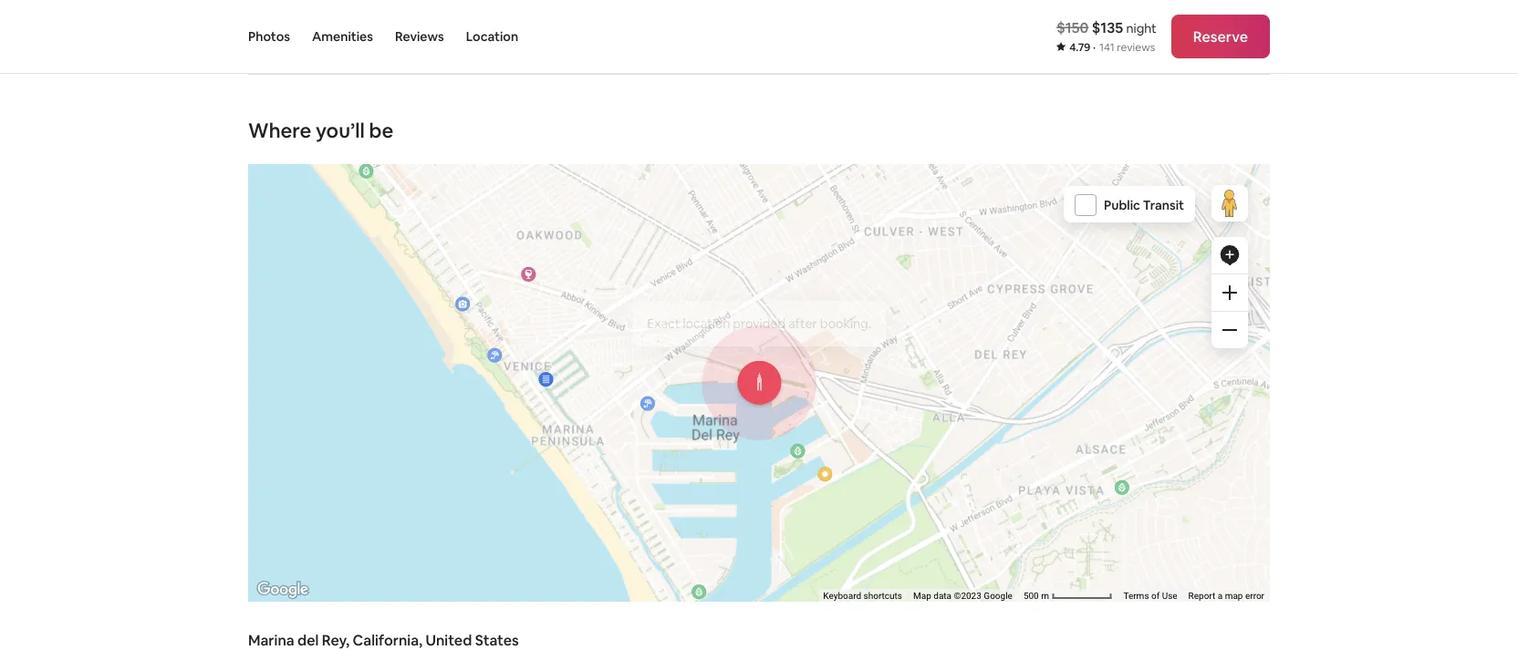 Task type: describe. For each thing, give the bounding box(es) containing it.
use
[[1162, 591, 1178, 602]]

amenities
[[312, 28, 373, 45]]

amenities button
[[312, 0, 373, 73]]

reviews button
[[395, 0, 444, 73]]

terms of use link
[[1124, 591, 1178, 602]]

shortcuts
[[864, 591, 903, 602]]

rey,
[[322, 631, 350, 650]]

united
[[426, 631, 472, 650]]

a
[[1218, 591, 1223, 602]]

zoom out image
[[1223, 323, 1237, 337]]

report a map error link
[[1189, 591, 1265, 602]]

map
[[1225, 591, 1243, 602]]

reserve button
[[1172, 15, 1270, 58]]

data
[[934, 591, 952, 602]]

be
[[369, 117, 394, 143]]

500
[[1024, 591, 1039, 602]]

location button
[[466, 0, 519, 73]]

drag pegman onto the map to open street view image
[[1212, 185, 1248, 222]]

transit
[[1143, 197, 1185, 213]]

500 m
[[1024, 591, 1052, 602]]

report a map error
[[1189, 591, 1265, 602]]

public
[[1104, 197, 1141, 213]]

where
[[248, 117, 311, 143]]

where you'll be
[[248, 117, 394, 143]]

marina
[[248, 631, 294, 650]]

your stay location, map pin image
[[738, 361, 782, 405]]

©2023
[[954, 591, 982, 602]]

google map
showing 10 points of interest. region
[[218, 0, 1386, 651]]

california,
[[353, 631, 423, 650]]

marina del rey, california, united states
[[248, 631, 519, 650]]

map data ©2023 google
[[913, 591, 1013, 602]]

public transit
[[1104, 197, 1185, 213]]

4.79
[[1070, 40, 1091, 54]]



Task type: vqa. For each thing, say whether or not it's contained in the screenshot.
the Rey,
yes



Task type: locate. For each thing, give the bounding box(es) containing it.
reviews
[[395, 28, 444, 45]]

google image
[[253, 578, 313, 602]]

keyboard shortcuts button
[[823, 590, 903, 603]]

location
[[466, 28, 519, 45]]

·
[[1093, 40, 1096, 54]]

night
[[1127, 20, 1157, 36]]

keyboard shortcuts
[[823, 591, 903, 602]]

$135
[[1092, 18, 1123, 37]]

reviews
[[1117, 40, 1156, 54]]

141
[[1100, 40, 1115, 54]]

photos button
[[248, 0, 290, 73]]

terms of use
[[1124, 591, 1178, 602]]

you'll
[[316, 117, 365, 143]]

$150
[[1057, 18, 1089, 37]]

error
[[1246, 591, 1265, 602]]

report
[[1189, 591, 1216, 602]]

states
[[475, 631, 519, 650]]

of
[[1152, 591, 1160, 602]]

reserve
[[1193, 27, 1248, 46]]

map
[[913, 591, 932, 602]]

add a place to the map image
[[1219, 244, 1241, 266]]

photos
[[248, 28, 290, 45]]

keyboard
[[823, 591, 862, 602]]

terms
[[1124, 591, 1149, 602]]

$150 $135 night
[[1057, 18, 1157, 37]]

500 m button
[[1018, 589, 1118, 603]]

google
[[984, 591, 1013, 602]]

m
[[1041, 591, 1049, 602]]

4.79 · 141 reviews
[[1070, 40, 1156, 54]]

del
[[298, 631, 319, 650]]

zoom in image
[[1223, 285, 1237, 300]]



